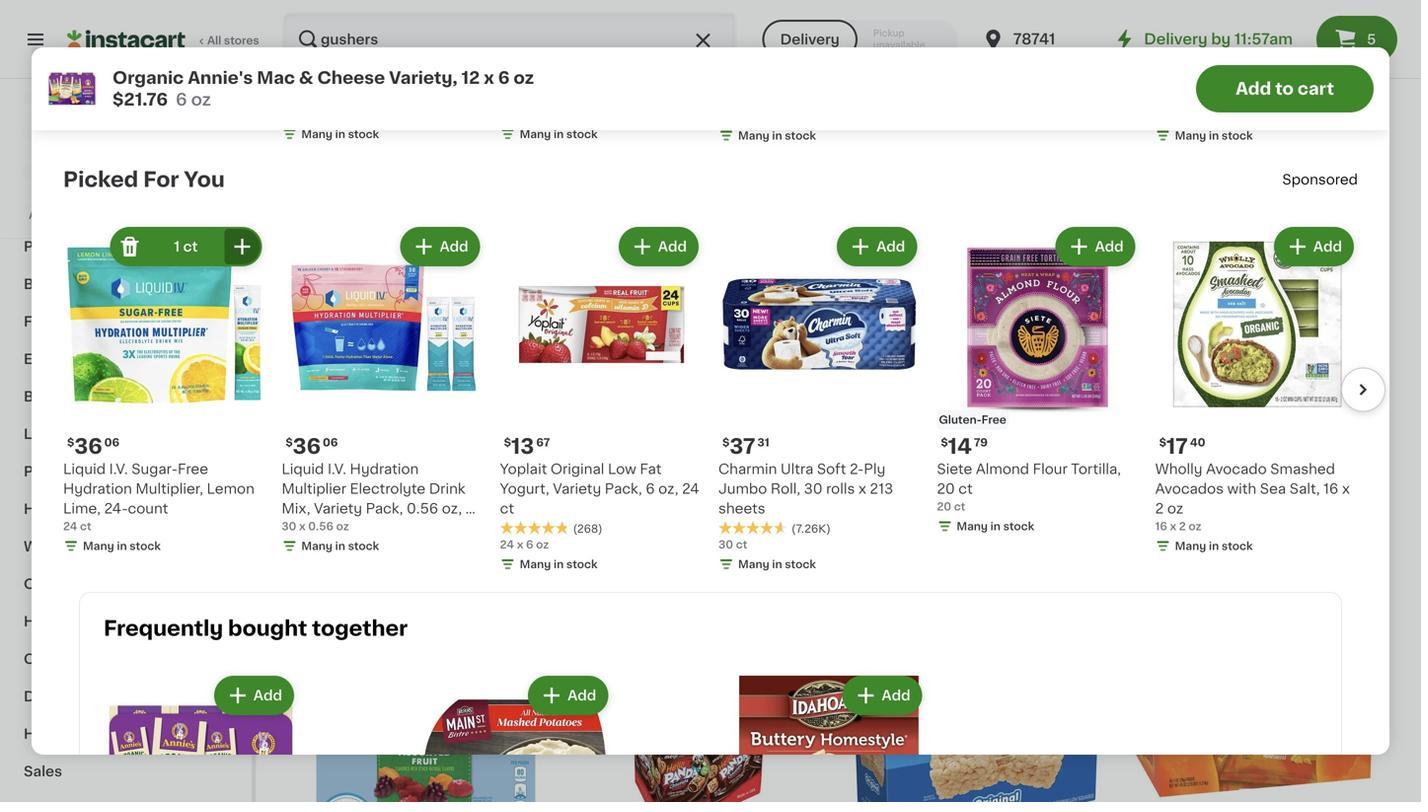 Task type: describe. For each thing, give the bounding box(es) containing it.
x down all stores
[[230, 52, 238, 66]]

health & personal care link
[[12, 491, 240, 528]]

pack, inside liquid i.v. hydration multiplier electrolyte drink mix, variety pack, 0.56 oz, 30 ct
[[366, 502, 403, 516]]

oz inside fruit gushers fruit flavored snacks, variety pack, 42 x 0.8 oz
[[723, 478, 739, 492]]

fruit up electrolyte
[[393, 459, 424, 472]]

90
[[1312, 435, 1331, 449]]

ct down general mills fruit by the foot, 48 x .75 oz
[[954, 502, 966, 512]]

$ 13 67
[[504, 436, 550, 457]]

$ 17 40
[[1160, 436, 1206, 457]]

by
[[975, 459, 994, 472]]

electrolyte
[[350, 482, 426, 496]]

(1.06k)
[[1195, 457, 1234, 467]]

charmin ultra soft 2-ply jumbo roll, 30 rolls x 213 sheets
[[719, 463, 894, 516]]

fruit right yoplait at the bottom
[[572, 459, 603, 472]]

costco logo image
[[107, 103, 145, 140]]

mix,
[[282, 502, 310, 516]]

(7.26k)
[[792, 524, 831, 535]]

100% satisfaction guarantee
[[50, 190, 209, 201]]

paper
[[24, 465, 65, 479]]

view pricing policy
[[67, 170, 173, 181]]

view pricing policy link
[[67, 168, 185, 184]]

baby link
[[12, 266, 240, 303]]

snacks, inside fruit gushers fruit flavored snacks, variety pack, 42 x 0.8 oz
[[766, 459, 820, 472]]

to inside button
[[1276, 80, 1294, 97]]

stock down the (7.26k)
[[785, 559, 816, 570]]

columbus low sodium italian dry salame, 2 x 16 oz 2 x 16 oz
[[1156, 72, 1346, 121]]

16 down avocados
[[1156, 521, 1168, 532]]

& for candy
[[79, 202, 90, 216]]

0.8 inside fruit gushers fruit flavored snacks, variety pack, 42 x 0.8 oz
[[697, 478, 720, 492]]

x down sodium
[[1300, 91, 1307, 105]]

farm
[[584, 52, 619, 66]]

pack, inside the yoplait original low fat yogurt, variety pack, 6 oz, 24 ct
[[605, 482, 642, 496]]

1 ct
[[174, 240, 198, 254]]

honey
[[375, 52, 421, 66]]

health
[[24, 502, 71, 516]]

free inside liquid i.v. sugar-free hydration multiplier, lemon lime, 24-count 24 ct
[[178, 463, 208, 476]]

columbus
[[1156, 72, 1227, 85]]

hydration inside liquid i.v. sugar-free hydration multiplier, lemon lime, 24-count 24 ct
[[63, 482, 132, 496]]

2 20 from the top
[[937, 502, 952, 512]]

stock down (1.06k)
[[1189, 476, 1220, 487]]

vegan
[[924, 440, 960, 451]]

100%
[[50, 190, 80, 201]]

picked for you
[[63, 170, 225, 190]]

soft
[[817, 463, 846, 476]]

avocados
[[1156, 482, 1224, 496]]

variety inside gluten-free fruit gushers fruit flavored snacks, variety pack, 42 x 0.8 oz 42 x 0.8 oz
[[296, 478, 345, 492]]

electronics link
[[12, 341, 240, 378]]

oz inside general mills fruit by the foot, 48 x .75 oz
[[870, 478, 886, 492]]

sodium
[[1262, 72, 1315, 85]]

& for cider
[[61, 390, 72, 404]]

12
[[462, 70, 480, 86]]

product group containing general mills fruit by the foot, 48 x .75 oz
[[847, 139, 1107, 535]]

deli & dairy
[[24, 690, 108, 704]]

stock inside many in stock button
[[785, 130, 816, 141]]

13
[[511, 436, 534, 457]]

30 inside charmin ultra soft 2-ply jumbo roll, 30 rolls x 213 sheets
[[804, 482, 823, 496]]

count inside product group
[[1335, 435, 1375, 449]]

sales
[[24, 765, 62, 779]]

& inside organic annie's mac & cheese variety, 12 x 6 oz $21.76 6 oz
[[299, 70, 313, 86]]

1,
[[1186, 54, 1194, 65]]

frequently bought together
[[104, 619, 408, 639]]

16 down the italian
[[1174, 111, 1186, 121]]

electronics
[[24, 352, 104, 366]]

x down mix,
[[299, 521, 306, 532]]

pepperidge farm goldfish cheddar cracker, 45 x 1 oz
[[500, 52, 683, 85]]

14
[[948, 436, 972, 457]]

baby
[[24, 277, 61, 291]]

5 button
[[1317, 16, 1398, 63]]

candy
[[94, 202, 141, 216]]

satisfaction
[[83, 190, 149, 201]]

membership
[[98, 210, 168, 221]]

product group containing 14
[[937, 223, 1140, 539]]

nut
[[424, 52, 450, 66]]

service type group
[[763, 20, 958, 59]]

2 horizontal spatial snacks,
[[1215, 435, 1269, 449]]

avocado
[[1206, 463, 1267, 476]]

liquid for liquid i.v. hydration multiplier electrolyte drink mix, variety pack, 0.56 oz, 30 ct
[[282, 463, 324, 476]]

x down 'multiplier'
[[313, 498, 320, 508]]

x inside fruit gushers fruit flavored snacks, variety pack, 42 x 0.8 oz
[[686, 478, 693, 492]]

bakery link
[[12, 115, 240, 153]]

$ for liquid i.v. hydration multiplier electrolyte drink mix, variety pack, 0.56 oz, 30 ct
[[286, 437, 293, 448]]

multiplier
[[282, 482, 346, 496]]

home goods link
[[12, 716, 240, 753]]

40
[[1190, 437, 1206, 448]]

flour
[[1033, 463, 1068, 476]]

stock down health & personal care link
[[130, 541, 161, 552]]

bakery
[[24, 127, 74, 141]]

liquid i.v. hydration multiplier electrolyte drink mix, variety pack, 0.56 oz, 30 ct
[[282, 463, 484, 536]]

paper goods
[[24, 465, 116, 479]]

product group containing 13
[[500, 223, 703, 577]]

6 inside the yoplait original low fat yogurt, variety pack, 6 oz, 24 ct
[[646, 482, 655, 496]]

drink
[[429, 482, 466, 496]]

general for general mills honey nut cheerios, 2 x 27.5 oz
[[282, 52, 336, 66]]

31
[[758, 437, 770, 448]]

0 horizontal spatial 0.8
[[322, 498, 341, 508]]

hard beverages
[[24, 615, 137, 629]]

1 vertical spatial nsored
[[1310, 173, 1358, 187]]

$ for wholly avocado smashed avocados with sea salt, 16 x 2 oz
[[1160, 437, 1167, 448]]

liquor link
[[12, 416, 240, 453]]

get
[[1197, 54, 1215, 65]]

78741
[[1013, 32, 1056, 46]]

x inside organic annie's mac & cheese variety, 12 x 6 oz $21.76 6 oz
[[484, 70, 494, 86]]

deli
[[24, 690, 52, 704]]

0.56 inside liquid i.v. hydration multiplier electrolyte drink mix, variety pack, 0.56 oz, 30 ct
[[407, 502, 438, 516]]

household
[[24, 90, 101, 104]]

x inside general mills fruit by the foot, 48 x .75 oz
[[1088, 459, 1096, 472]]

stock down liquid i.v. hydration multiplier electrolyte drink mix, variety pack, 0.56 oz, 30 ct
[[348, 541, 379, 552]]

pack, inside gluten-free fruit gushers fruit flavored snacks, variety pack, 42 x 0.8 oz 42 x 0.8 oz
[[348, 478, 385, 492]]

snacks & candy link
[[12, 191, 240, 228]]

45
[[624, 72, 643, 85]]

meat & seafood
[[24, 165, 138, 179]]

stock down wholly avocado smashed avocados with sea salt, 16 x 2 oz 16 x 2 oz
[[1222, 541, 1253, 552]]

ct down save
[[183, 240, 198, 254]]

product group containing 37
[[719, 223, 921, 577]]

variety,
[[389, 70, 458, 86]]

cheese
[[317, 70, 385, 86]]

buy
[[1162, 54, 1184, 65]]

by
[[1212, 32, 1231, 46]]

other goods link
[[12, 566, 240, 603]]

organic
[[113, 70, 184, 86]]

& for personal
[[74, 502, 86, 516]]

stock down siete almond flour tortilla, 20 ct 20 ct
[[1004, 521, 1035, 532]]

2-
[[850, 463, 864, 476]]

x inside general mills honey nut cheerios, 2 x 27.5 oz
[[363, 72, 371, 85]]

fruit right fat
[[668, 459, 700, 472]]

stock down siete
[[913, 517, 945, 528]]

pack, inside fruit gushers fruit flavored snacks, variety pack, 42 x 0.8 oz
[[623, 478, 661, 492]]

fruit up (1.06k)
[[1180, 435, 1212, 449]]

6 down 'organic'
[[176, 91, 187, 108]]

x down yogurt,
[[517, 540, 523, 550]]

sponsored badge image
[[296, 536, 356, 547]]

5
[[1367, 33, 1376, 46]]

for
[[383, 85, 415, 106]]

variety inside fruit gushers fruit flavored snacks, variety pack, 42 x 0.8 oz
[[572, 478, 620, 492]]

.75
[[847, 478, 867, 492]]

$ 36 06 for liquid i.v. hydration multiplier electrolyte drink mix, variety pack, 0.56 oz, 30 ct
[[286, 436, 338, 457]]

spo for spo nsored
[[1283, 173, 1310, 187]]

mills for honey
[[340, 52, 371, 66]]

17
[[1167, 436, 1188, 457]]

frequently
[[104, 619, 223, 639]]

fat
[[640, 463, 662, 476]]

spo nsored
[[1283, 173, 1358, 187]]

goods for other goods
[[68, 577, 116, 591]]

goods for paper goods
[[69, 465, 116, 479]]

mills for fruit
[[905, 459, 937, 472]]

$21.76
[[113, 91, 168, 108]]

welch's fruit snacks, .8 oz, 90 count
[[1122, 435, 1375, 449]]

sugar-
[[131, 463, 178, 476]]

stock down the 'results'
[[348, 129, 379, 140]]



Task type: vqa. For each thing, say whether or not it's contained in the screenshot.
705
no



Task type: locate. For each thing, give the bounding box(es) containing it.
beer & cider link
[[12, 378, 240, 416]]

to left 'cart'
[[1276, 80, 1294, 97]]

2 $ 36 06 from the left
[[286, 436, 338, 457]]

in
[[117, 111, 127, 121], [335, 129, 345, 140], [554, 129, 564, 140], [772, 130, 782, 141], [1209, 130, 1219, 141], [1176, 476, 1186, 487], [350, 517, 360, 528], [625, 517, 635, 528], [901, 517, 911, 528], [991, 521, 1001, 532], [117, 541, 127, 552], [335, 541, 345, 552], [1209, 541, 1219, 552], [772, 559, 782, 570], [554, 559, 564, 570]]

wine
[[24, 540, 60, 554]]

i.v. for hydration
[[328, 463, 346, 476]]

42
[[389, 478, 407, 492], [664, 478, 682, 492], [296, 498, 311, 508]]

1 horizontal spatial i.v.
[[328, 463, 346, 476]]

ct down yogurt,
[[500, 502, 514, 516]]

product group
[[296, 139, 556, 552], [572, 139, 831, 535], [847, 139, 1107, 535], [1122, 139, 1382, 494], [63, 223, 266, 558], [282, 223, 484, 558], [500, 223, 703, 577], [719, 223, 921, 577], [937, 223, 1140, 539], [1156, 223, 1358, 558], [296, 584, 556, 803], [572, 584, 831, 803], [847, 584, 1107, 803], [1122, 584, 1382, 803], [104, 672, 298, 803], [418, 672, 612, 803], [732, 672, 927, 803]]

free up 79
[[982, 415, 1007, 426]]

0 vertical spatial to
[[1276, 80, 1294, 97]]

0 vertical spatial mills
[[340, 52, 371, 66]]

snacks, down 13 at the left bottom
[[491, 459, 544, 472]]

goods up beverages
[[68, 577, 116, 591]]

42 left jumbo
[[664, 478, 682, 492]]

1 vertical spatial 28
[[82, 91, 96, 102]]

27.5
[[375, 72, 403, 85]]

mills inside general mills honey nut cheerios, 2 x 27.5 oz
[[340, 52, 371, 66]]

personal
[[89, 502, 152, 516]]

$ for siete almond flour tortilla, 20 ct
[[941, 437, 948, 448]]

snacks & candy
[[24, 202, 141, 216]]

free inside gluten-free fruit gushers fruit flavored snacks, variety pack, 42 x 0.8 oz 42 x 0.8 oz
[[341, 440, 366, 451]]

cleaning
[[24, 652, 87, 666]]

to down guarantee
[[171, 210, 183, 221]]

stock down the delivery button
[[785, 130, 816, 141]]

0.56 down drink
[[407, 502, 438, 516]]

0 vertical spatial count
[[1335, 435, 1375, 449]]

6 down fat
[[646, 482, 655, 496]]

laundry
[[106, 652, 164, 666]]

i.v.
[[109, 463, 128, 476], [328, 463, 346, 476]]

0 horizontal spatial free
[[178, 463, 208, 476]]

fruit down 14 at the bottom right
[[940, 459, 971, 472]]

1 horizontal spatial liquid
[[282, 463, 324, 476]]

many inside button
[[738, 130, 770, 141]]

x left drink
[[410, 478, 418, 492]]

30 x 0.56 oz
[[282, 521, 349, 532]]

ct inside liquid i.v. sugar-free hydration multiplier, lemon lime, 24-count 24 ct
[[80, 521, 91, 532]]

ct inside the yoplait original low fat yogurt, variety pack, 6 oz, 24 ct
[[500, 502, 514, 516]]

$4
[[1218, 54, 1233, 65]]

0 horizontal spatial count
[[128, 502, 168, 516]]

0 vertical spatial gluten-
[[939, 415, 982, 426]]

low inside columbus low sodium italian dry salame, 2 x 16 oz 2 x 16 oz
[[1230, 72, 1259, 85]]

low inside the yoplait original low fat yogurt, variety pack, 6 oz, 24 ct
[[608, 463, 636, 476]]

1 $ 36 06 from the left
[[67, 436, 120, 457]]

gluten-free
[[939, 415, 1007, 426]]

x left jumbo
[[686, 478, 693, 492]]

2 horizontal spatial free
[[982, 415, 1007, 426]]

0 vertical spatial 20
[[937, 482, 955, 496]]

1 vertical spatial free
[[341, 440, 366, 451]]

ct inside liquid i.v. hydration multiplier electrolyte drink mix, variety pack, 0.56 oz, 30 ct
[[282, 522, 296, 536]]

ct down mix,
[[282, 522, 296, 536]]

results
[[296, 85, 379, 106]]

24 left jumbo
[[682, 482, 700, 496]]

snacks, up roll,
[[766, 459, 820, 472]]

general for general mills fruit by the foot, 48 x .75 oz
[[847, 459, 901, 472]]

0 vertical spatial nsored
[[1344, 7, 1382, 18]]

flavored inside fruit gushers fruit flavored snacks, variety pack, 42 x 0.8 oz
[[703, 459, 763, 472]]

06 for liquid i.v. hydration multiplier electrolyte drink mix, variety pack, 0.56 oz, 30 ct
[[323, 437, 338, 448]]

x inside charmin ultra soft 2-ply jumbo roll, 30 rolls x 213 sheets
[[859, 482, 867, 496]]

x down the italian
[[1165, 111, 1172, 121]]

& right health
[[74, 502, 86, 516]]

24 inside the yoplait original low fat yogurt, variety pack, 6 oz, 24 ct
[[682, 482, 700, 496]]

dairy
[[70, 690, 108, 704]]

06 for liquid i.v. sugar-free hydration multiplier, lemon lime, 24-count
[[104, 437, 120, 448]]

& for dairy
[[55, 690, 67, 704]]

pepperidge
[[500, 52, 581, 66]]

$ up wholly
[[1160, 437, 1167, 448]]

product group containing welch's fruit snacks, .8 oz, 90 count
[[1122, 139, 1382, 494]]

variety inside the yoplait original low fat yogurt, variety pack, 6 oz, 24 ct
[[553, 482, 601, 496]]

view
[[67, 170, 94, 181]]

&
[[299, 70, 313, 86], [64, 165, 75, 179], [79, 202, 90, 216], [61, 390, 72, 404], [74, 502, 86, 516], [91, 652, 102, 666], [55, 690, 67, 704]]

2 inside general mills honey nut cheerios, 2 x 27.5 oz
[[351, 72, 360, 85]]

1 horizontal spatial oz,
[[659, 482, 679, 496]]

24-
[[104, 502, 128, 516]]

30 inside liquid i.v. hydration multiplier electrolyte drink mix, variety pack, 0.56 oz, 30 ct
[[466, 502, 484, 516]]

ct down siete
[[959, 482, 973, 496]]

x down avocados
[[1170, 521, 1177, 532]]

stores
[[224, 35, 259, 46]]

mills inside general mills fruit by the foot, 48 x .75 oz
[[905, 459, 937, 472]]

low down off on the right top
[[1230, 72, 1259, 85]]

salame,
[[1229, 91, 1284, 105]]

1 20 from the top
[[937, 482, 955, 496]]

i.v. for sugar-
[[109, 463, 128, 476]]

1 horizontal spatial 06
[[323, 437, 338, 448]]

24
[[682, 482, 700, 496], [63, 521, 77, 532], [500, 540, 514, 550]]

1 vertical spatial low
[[608, 463, 636, 476]]

policy
[[138, 170, 173, 181]]

30
[[804, 482, 823, 496], [466, 502, 484, 516], [282, 521, 297, 532], [719, 540, 733, 550]]

1 vertical spatial 24
[[63, 521, 77, 532]]

general up cheerios,
[[282, 52, 336, 66]]

delivery for delivery
[[780, 33, 840, 46]]

general inside general mills honey nut cheerios, 2 x 27.5 oz
[[282, 52, 336, 66]]

0 horizontal spatial 28
[[82, 91, 96, 102]]

1 i.v. from the left
[[109, 463, 128, 476]]

2 horizontal spatial 42
[[664, 478, 682, 492]]

24 inside liquid i.v. sugar-free hydration multiplier, lemon lime, 24-count 24 ct
[[63, 521, 77, 532]]

& right 'beer'
[[61, 390, 72, 404]]

$ inside $ 13 67
[[504, 437, 511, 448]]

1 horizontal spatial 1
[[658, 72, 663, 85]]

bought
[[228, 619, 307, 639]]

free inside product group
[[982, 415, 1007, 426]]

hydration inside liquid i.v. hydration multiplier electrolyte drink mix, variety pack, 0.56 oz, 30 ct
[[350, 463, 419, 476]]

0 horizontal spatial spo
[[1283, 173, 1310, 187]]

instacart logo image
[[67, 28, 186, 51]]

goods up lime,
[[69, 465, 116, 479]]

i.v. down liquor link in the bottom left of the page
[[109, 463, 128, 476]]

x right 45
[[646, 72, 654, 85]]

None search field
[[282, 12, 737, 67]]

30 ct
[[719, 540, 748, 550]]

0 horizontal spatial 42
[[296, 498, 311, 508]]

$ inside $ 37 31
[[723, 437, 730, 448]]

gushers inside fruit gushers fruit flavored snacks, variety pack, 42 x 0.8 oz
[[606, 459, 665, 472]]

many in stock inside button
[[738, 130, 816, 141]]

42 inside fruit gushers fruit flavored snacks, variety pack, 42 x 0.8 oz
[[664, 478, 682, 492]]

1 horizontal spatial snacks,
[[766, 459, 820, 472]]

3 $ from the left
[[286, 437, 293, 448]]

$ inside "$ 14 79"
[[941, 437, 948, 448]]

1 horizontal spatial low
[[1230, 72, 1259, 85]]

1 horizontal spatial gluten-
[[939, 415, 982, 426]]

count inside liquid i.v. sugar-free hydration multiplier, lemon lime, 24-count 24 ct
[[128, 502, 168, 516]]

cider
[[75, 390, 115, 404]]

16 right salt,
[[1324, 482, 1339, 496]]

flavored down 37
[[703, 459, 763, 472]]

0.56
[[407, 502, 438, 516], [308, 521, 334, 532]]

$ 36 06 for liquid i.v. sugar-free hydration multiplier, lemon lime, 24-count
[[67, 436, 120, 457]]

2 horizontal spatial 0.8
[[697, 478, 720, 492]]

gluten- inside 'item carousel' region
[[939, 415, 982, 426]]

meat
[[24, 165, 60, 179]]

& down 100%
[[79, 202, 90, 216]]

increment quantity of liquid i.v. sugar-free hydration multiplier, lemon lime, 24-count image
[[230, 235, 254, 259]]

1 vertical spatial general
[[847, 459, 901, 472]]

2 06 from the left
[[323, 437, 338, 448]]

delivery button
[[763, 20, 858, 59]]

0 horizontal spatial low
[[608, 463, 636, 476]]

oz, inside the yoplait original low fat yogurt, variety pack, 6 oz, 24 ct
[[659, 482, 679, 496]]

home goods
[[24, 728, 117, 741]]

stock down cracker,
[[567, 129, 598, 140]]

i.v. up 'multiplier'
[[328, 463, 346, 476]]

oz,
[[1289, 435, 1309, 449], [659, 482, 679, 496], [442, 502, 462, 516]]

0 horizontal spatial oz,
[[442, 502, 462, 516]]

many in stock button
[[719, 0, 921, 148]]

1 horizontal spatial 0.8
[[422, 478, 444, 492]]

0 horizontal spatial delivery
[[780, 33, 840, 46]]

general inside general mills fruit by the foot, 48 x .75 oz
[[847, 459, 901, 472]]

$ for charmin ultra soft 2-ply jumbo roll, 30 rolls x 213 sheets
[[723, 437, 730, 448]]

fruit inside general mills fruit by the foot, 48 x .75 oz
[[940, 459, 971, 472]]

1 vertical spatial gluten-
[[298, 440, 341, 451]]

1 vertical spatial mills
[[905, 459, 937, 472]]

0 horizontal spatial snacks,
[[491, 459, 544, 472]]

16 down sodium
[[1311, 91, 1326, 105]]

$ 36 06 up 'multiplier'
[[286, 436, 338, 457]]

$ up 'multiplier'
[[286, 437, 293, 448]]

0 vertical spatial free
[[982, 415, 1007, 426]]

variety inside liquid i.v. hydration multiplier electrolyte drink mix, variety pack, 0.56 oz, 30 ct
[[314, 502, 362, 516]]

1 gushers from the left
[[331, 459, 389, 472]]

gushers
[[331, 459, 389, 472], [606, 459, 665, 472]]

0 horizontal spatial hydration
[[63, 482, 132, 496]]

42 down 'multiplier'
[[296, 498, 311, 508]]

1 $ from the left
[[67, 437, 74, 448]]

2 horizontal spatial oz,
[[1289, 435, 1309, 449]]

goods inside "link"
[[70, 728, 117, 741]]

almond
[[976, 463, 1030, 476]]

& up 100%
[[64, 165, 75, 179]]

5 $ from the left
[[941, 437, 948, 448]]

x left '213'
[[859, 482, 867, 496]]

1 vertical spatial goods
[[68, 577, 116, 591]]

0.8 up sheets
[[697, 478, 720, 492]]

welch's
[[1122, 435, 1177, 449]]

0 vertical spatial oz,
[[1289, 435, 1309, 449]]

general mills fruit by the foot, 48 x .75 oz
[[847, 459, 1096, 492]]

0 vertical spatial 0.56
[[407, 502, 438, 516]]

oz inside pepperidge farm goldfish cheddar cracker, 45 x 1 oz
[[667, 72, 683, 85]]

1 horizontal spatial general
[[847, 459, 901, 472]]

1 horizontal spatial $ 36 06
[[286, 436, 338, 457]]

general up '213'
[[847, 459, 901, 472]]

1 inside 'item carousel' region
[[174, 240, 180, 254]]

2 vertical spatial oz,
[[442, 502, 462, 516]]

liquor
[[24, 427, 69, 441]]

6 down yogurt,
[[526, 540, 533, 550]]

0 horizontal spatial gushers
[[331, 459, 389, 472]]

0 vertical spatial 28
[[242, 52, 259, 66]]

x right salt,
[[1342, 482, 1350, 496]]

goods for home goods
[[70, 728, 117, 741]]

ct
[[183, 240, 198, 254], [959, 482, 973, 496], [954, 502, 966, 512], [500, 502, 514, 516], [80, 521, 91, 532], [282, 522, 296, 536], [736, 540, 748, 550]]

$ 14 79
[[941, 436, 988, 457]]

2 $ from the left
[[723, 437, 730, 448]]

28 down rao's
[[82, 91, 96, 102]]

.8
[[1272, 435, 1285, 449]]

gluten- inside gluten-free fruit gushers fruit flavored snacks, variety pack, 42 x 0.8 oz 42 x 0.8 oz
[[298, 440, 341, 451]]

36 for liquid i.v. hydration multiplier electrolyte drink mix, variety pack, 0.56 oz, 30 ct
[[293, 436, 321, 457]]

2 flavored from the left
[[703, 459, 763, 472]]

x right 48
[[1088, 459, 1096, 472]]

0 vertical spatial spo
[[1323, 7, 1344, 18]]

item carousel region
[[36, 215, 1386, 584]]

snacks, inside gluten-free fruit gushers fruit flavored snacks, variety pack, 42 x 0.8 oz 42 x 0.8 oz
[[491, 459, 544, 472]]

gluten- for gluten-free
[[939, 415, 982, 426]]

1 vertical spatial 0.56
[[308, 521, 334, 532]]

1 flavored from the left
[[428, 459, 487, 472]]

charmin
[[719, 463, 777, 476]]

0 vertical spatial general
[[282, 52, 336, 66]]

2 gushers from the left
[[606, 459, 665, 472]]

1 vertical spatial oz,
[[659, 482, 679, 496]]

$ 36 06
[[67, 436, 120, 457], [286, 436, 338, 457]]

1 horizontal spatial mills
[[905, 459, 937, 472]]

0 horizontal spatial 36
[[74, 436, 102, 457]]

flavored up drink
[[428, 459, 487, 472]]

06 up 'multiplier'
[[323, 437, 338, 448]]

0 vertical spatial goods
[[69, 465, 116, 479]]

best
[[302, 388, 324, 397]]

0 horizontal spatial flavored
[[428, 459, 487, 472]]

results for "gushers"
[[296, 85, 529, 106]]

1 horizontal spatial 42
[[389, 478, 407, 492]]

6 right 12
[[498, 70, 510, 86]]

1 horizontal spatial hydration
[[350, 463, 419, 476]]

0 vertical spatial low
[[1230, 72, 1259, 85]]

liquid up 'multiplier'
[[282, 463, 324, 476]]

2
[[218, 52, 227, 66], [351, 72, 360, 85], [63, 91, 70, 102], [1287, 91, 1296, 105], [1156, 111, 1162, 121], [1156, 502, 1164, 516], [1179, 521, 1186, 532]]

& right mac at the left of the page
[[299, 70, 313, 86]]

213
[[870, 482, 894, 496]]

annie's
[[188, 70, 253, 86]]

stock down (268)
[[567, 559, 598, 570]]

spo for spo
[[1323, 7, 1344, 18]]

2 i.v. from the left
[[328, 463, 346, 476]]

$21.14 element
[[847, 406, 1107, 432]]

fruit up 'multiplier'
[[296, 459, 327, 472]]

$ up siete
[[941, 437, 948, 448]]

0 horizontal spatial general
[[282, 52, 336, 66]]

1 horizontal spatial spo
[[1323, 7, 1344, 18]]

in inside button
[[772, 130, 782, 141]]

stock down electrolyte
[[363, 517, 394, 528]]

42 left drink
[[389, 478, 407, 492]]

add inside button
[[1236, 80, 1272, 97]]

liquid for liquid i.v. sugar-free hydration multiplier, lemon lime, 24-count 24 ct
[[63, 463, 106, 476]]

1 vertical spatial 1
[[174, 240, 180, 254]]

the
[[997, 459, 1023, 472]]

add to cart button
[[1196, 65, 1374, 113]]

free up multiplier,
[[178, 463, 208, 476]]

ct down lime,
[[80, 521, 91, 532]]

& for laundry
[[91, 652, 102, 666]]

2 36 from the left
[[293, 436, 321, 457]]

0 horizontal spatial i.v.
[[109, 463, 128, 476]]

oz, right .8
[[1289, 435, 1309, 449]]

general
[[282, 52, 336, 66], [847, 459, 901, 472]]

0 vertical spatial 24
[[682, 482, 700, 496]]

delivery for delivery by 11:57am
[[1144, 32, 1208, 46]]

jumbo
[[719, 482, 767, 496]]

add costco membership to save
[[29, 210, 211, 221]]

0 horizontal spatial to
[[171, 210, 183, 221]]

0 vertical spatial hydration
[[350, 463, 419, 476]]

costco
[[54, 210, 95, 221]]

$ up yoplait at the bottom
[[504, 437, 511, 448]]

stock down fat
[[638, 517, 669, 528]]

to
[[1276, 80, 1294, 97], [171, 210, 183, 221]]

1 horizontal spatial 28
[[242, 52, 259, 66]]

free
[[982, 415, 1007, 426], [341, 440, 366, 451], [178, 463, 208, 476]]

0.8 down 'multiplier'
[[322, 498, 341, 508]]

1 horizontal spatial to
[[1276, 80, 1294, 97]]

1 inside pepperidge farm goldfish cheddar cracker, 45 x 1 oz
[[658, 72, 663, 85]]

oz, inside liquid i.v. hydration multiplier electrolyte drink mix, variety pack, 0.56 oz, 30 ct
[[442, 502, 462, 516]]

1 vertical spatial spo
[[1283, 173, 1310, 187]]

0 horizontal spatial 1
[[174, 240, 180, 254]]

06 up paper goods link
[[104, 437, 120, 448]]

1 vertical spatial to
[[171, 210, 183, 221]]

flavored inside gluten-free fruit gushers fruit flavored snacks, variety pack, 42 x 0.8 oz 42 x 0.8 oz
[[428, 459, 487, 472]]

nsored down 'cart'
[[1310, 173, 1358, 187]]

x left the 27.5
[[363, 72, 371, 85]]

all stores link
[[67, 12, 261, 67]]

best seller
[[302, 388, 352, 397]]

gluten- up 'multiplier'
[[298, 440, 341, 451]]

i.v. inside liquid i.v. sugar-free hydration multiplier, lemon lime, 24-count 24 ct
[[109, 463, 128, 476]]

gluten- for gluten-free fruit gushers fruit flavored snacks, variety pack, 42 x 0.8 oz 42 x 0.8 oz
[[298, 440, 341, 451]]

dry
[[1201, 91, 1226, 105]]

liquid inside liquid i.v. hydration multiplier electrolyte drink mix, variety pack, 0.56 oz, 30 ct
[[282, 463, 324, 476]]

count down multiplier,
[[128, 502, 168, 516]]

snacks, up avocado
[[1215, 435, 1269, 449]]

cart
[[1298, 80, 1335, 97]]

1 horizontal spatial 36
[[293, 436, 321, 457]]

cheddar
[[500, 72, 560, 85]]

2 vertical spatial free
[[178, 463, 208, 476]]

0 horizontal spatial liquid
[[63, 463, 106, 476]]

product group containing 17
[[1156, 223, 1358, 558]]

stock down columbus low sodium italian dry salame, 2 x 16 oz 2 x 16 oz in the right of the page
[[1222, 130, 1253, 141]]

nsored
[[1344, 7, 1382, 18], [1310, 173, 1358, 187]]

28 down stores
[[242, 52, 259, 66]]

$ inside "$ 17 40"
[[1160, 437, 1167, 448]]

1 36 from the left
[[74, 436, 102, 457]]

$ up paper goods
[[67, 437, 74, 448]]

1 vertical spatial 20
[[937, 502, 952, 512]]

0 horizontal spatial 0.56
[[308, 521, 334, 532]]

x inside pepperidge farm goldfish cheddar cracker, 45 x 1 oz
[[646, 72, 654, 85]]

home
[[24, 728, 67, 741]]

deli & dairy link
[[12, 678, 240, 716]]

delivery inside button
[[780, 33, 840, 46]]

6 $ from the left
[[1160, 437, 1167, 448]]

1 horizontal spatial flavored
[[703, 459, 763, 472]]

free for gluten-free
[[982, 415, 1007, 426]]

x down rao's
[[73, 91, 79, 102]]

oz inside general mills honey nut cheerios, 2 x 27.5 oz
[[406, 72, 422, 85]]

2 vertical spatial 24
[[500, 540, 514, 550]]

1 horizontal spatial free
[[341, 440, 366, 451]]

36 for liquid i.v. sugar-free hydration multiplier, lemon lime, 24-count
[[74, 436, 102, 457]]

& down beverages
[[91, 652, 102, 666]]

mills down vegan
[[905, 459, 937, 472]]

1 vertical spatial hydration
[[63, 482, 132, 496]]

gluten- up 14 at the bottom right
[[939, 415, 982, 426]]

$ for yoplait original low fat yogurt, variety pack, 6 oz, 24 ct
[[504, 437, 511, 448]]

0.56 up sponsored badge "image"
[[308, 521, 334, 532]]

1 06 from the left
[[104, 437, 120, 448]]

snacks
[[24, 202, 75, 216]]

1 horizontal spatial gushers
[[606, 459, 665, 472]]

with
[[1228, 482, 1257, 496]]

buy 1, get $4 off
[[1162, 54, 1251, 65]]

stock down "$21.76"
[[130, 111, 161, 121]]

1 horizontal spatial 0.56
[[407, 502, 438, 516]]

i.v. inside liquid i.v. hydration multiplier electrolyte drink mix, variety pack, 0.56 oz, 30 ct
[[328, 463, 346, 476]]

mills
[[340, 52, 371, 66], [905, 459, 937, 472]]

1 liquid from the left
[[63, 463, 106, 476]]

& for seafood
[[64, 165, 75, 179]]

$ for liquid i.v. sugar-free hydration multiplier, lemon lime, 24-count
[[67, 437, 74, 448]]

siete
[[937, 463, 973, 476]]

1 vertical spatial count
[[128, 502, 168, 516]]

ct down sheets
[[736, 540, 748, 550]]

hard
[[24, 615, 58, 629]]

picked
[[63, 170, 138, 190]]

gushers inside gluten-free fruit gushers fruit flavored snacks, variety pack, 42 x 0.8 oz 42 x 0.8 oz
[[331, 459, 389, 472]]

0 vertical spatial 1
[[658, 72, 663, 85]]

paper goods link
[[12, 453, 240, 491]]

low left fat
[[608, 463, 636, 476]]

0.8 left yogurt,
[[422, 478, 444, 492]]

4 $ from the left
[[504, 437, 511, 448]]

0 horizontal spatial gluten-
[[298, 440, 341, 451]]

1 horizontal spatial 24
[[500, 540, 514, 550]]

hydration up health & personal care
[[63, 482, 132, 496]]

tortilla,
[[1071, 463, 1121, 476]]

remove liquid i.v. sugar-free hydration multiplier, lemon lime, 24-count image
[[118, 235, 141, 259]]

free down the 'seller'
[[341, 440, 366, 451]]

goods down the dairy
[[70, 728, 117, 741]]

sales link
[[12, 753, 240, 791]]

2 horizontal spatial 24
[[682, 482, 700, 496]]

0 horizontal spatial 24
[[63, 521, 77, 532]]

1 horizontal spatial count
[[1335, 435, 1375, 449]]

yogurt,
[[500, 482, 550, 496]]

2 vertical spatial goods
[[70, 728, 117, 741]]

0 horizontal spatial $ 36 06
[[67, 436, 120, 457]]

cheerios,
[[282, 72, 348, 85]]

0 horizontal spatial mills
[[340, 52, 371, 66]]

2 liquid from the left
[[282, 463, 324, 476]]

liquid up lime,
[[63, 463, 106, 476]]

free for gluten-free fruit gushers fruit flavored snacks, variety pack, 42 x 0.8 oz 42 x 0.8 oz
[[341, 440, 366, 451]]

nsored up 5
[[1344, 7, 1382, 18]]

count
[[1335, 435, 1375, 449], [128, 502, 168, 516]]

1 right remove liquid i.v. sugar-free hydration multiplier, lemon lime, 24-count image
[[174, 240, 180, 254]]

1 horizontal spatial delivery
[[1144, 32, 1208, 46]]

oz, down fat
[[659, 482, 679, 496]]

gushers right the "original"
[[606, 459, 665, 472]]

liquid inside liquid i.v. sugar-free hydration multiplier, lemon lime, 24-count 24 ct
[[63, 463, 106, 476]]

36
[[74, 436, 102, 457], [293, 436, 321, 457]]

pets link
[[12, 228, 240, 266]]

gushers up electrolyte
[[331, 459, 389, 472]]

delivery by 11:57am link
[[1113, 28, 1293, 51]]

0 horizontal spatial 06
[[104, 437, 120, 448]]

off
[[1235, 54, 1251, 65]]



